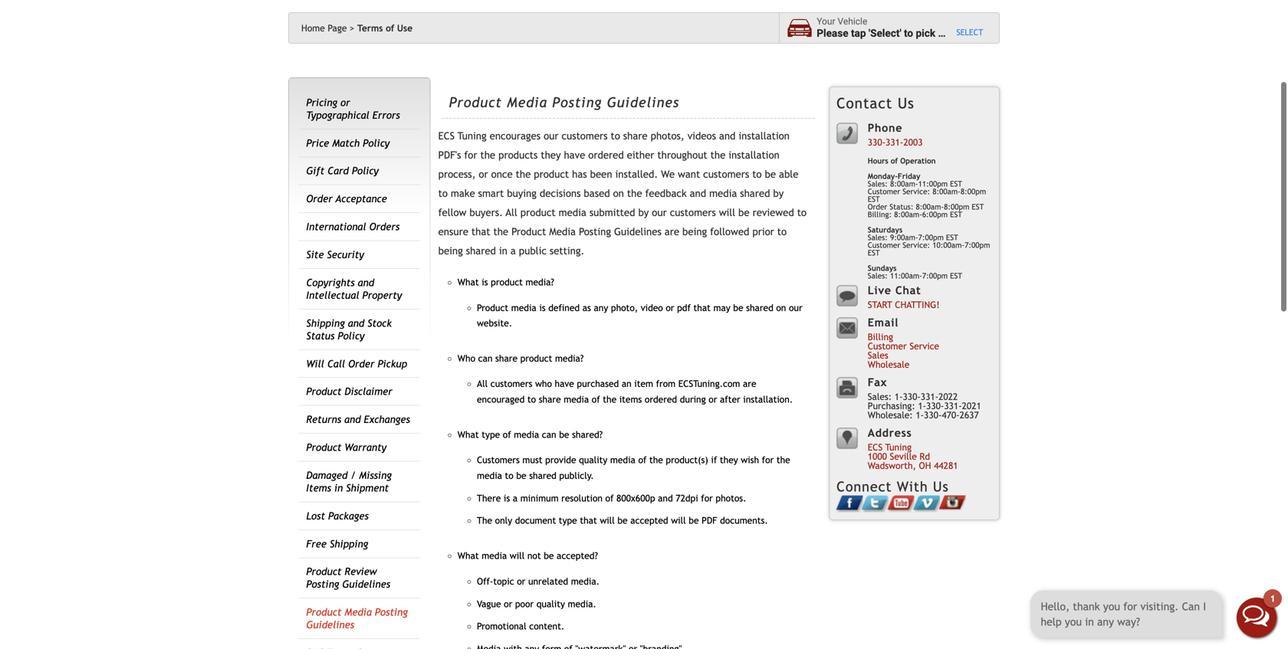 Task type: vqa. For each thing, say whether or not it's contained in the screenshot.
provide
yes



Task type: locate. For each thing, give the bounding box(es) containing it.
for right pdf's
[[464, 149, 477, 161]]

being
[[683, 226, 707, 238], [438, 245, 463, 257]]

0 vertical spatial have
[[564, 149, 585, 161]]

policy inside shipping and stock status policy
[[338, 330, 365, 342]]

will call order pickup link
[[306, 358, 407, 370]]

tuning inside "ecs tuning encourages our customers to share photos, videos and installation pdf's for the products they have ordered either throughout the installation process, or once the product has been installed. we want customers to be able to make smart buying decisions based on the feedback and media shared by fellow buyers. all product media submitted by our customers will be reviewed to ensure that the product media posting guidelines are being followed prior to being shared in a public setting."
[[458, 130, 487, 142]]

setting.
[[550, 245, 585, 257]]

any
[[594, 302, 608, 313]]

seville
[[890, 451, 917, 462]]

9:00am-
[[891, 233, 919, 242]]

media? up purchased
[[555, 353, 584, 364]]

1- up wholesale:
[[895, 391, 903, 402]]

8:00pm right 11:00pm
[[961, 187, 987, 196]]

type up customers
[[482, 430, 500, 440]]

missing
[[359, 470, 392, 482]]

installed.
[[616, 168, 658, 180]]

ordered down from
[[645, 394, 677, 405]]

what for what is product media?
[[458, 277, 479, 288]]

shared inside customers must provide quality media of the product(s) if they wish for the media to be shared publicly.
[[529, 471, 557, 481]]

guidelines down product review posting guidelines
[[306, 619, 354, 631]]

review
[[345, 566, 377, 578]]

1 horizontal spatial by
[[773, 188, 784, 200]]

guidelines up photos,
[[607, 94, 680, 111]]

shared inside the product media is defined as any photo, video or pdf that may be shared on our website.
[[746, 302, 774, 313]]

of up 800x600p
[[639, 455, 647, 466]]

1 vertical spatial ordered
[[645, 394, 677, 405]]

for right wish in the right of the page
[[762, 455, 774, 466]]

share down 'website.'
[[496, 353, 518, 364]]

been
[[590, 168, 613, 180]]

site
[[306, 249, 324, 261]]

product review posting guidelines link
[[306, 566, 390, 591]]

1 horizontal spatial being
[[683, 226, 707, 238]]

0 horizontal spatial type
[[482, 430, 500, 440]]

what up 'website.'
[[458, 277, 479, 288]]

2 horizontal spatial is
[[539, 302, 546, 313]]

0 horizontal spatial media?
[[526, 277, 554, 288]]

0 vertical spatial our
[[544, 130, 559, 142]]

for
[[464, 149, 477, 161], [762, 455, 774, 466], [701, 493, 713, 504]]

on up submitted
[[613, 188, 624, 200]]

ensure
[[438, 226, 469, 238]]

0 vertical spatial ecs
[[438, 130, 455, 142]]

is
[[482, 277, 488, 288], [539, 302, 546, 313], [504, 493, 510, 504]]

media up setting.
[[549, 226, 576, 238]]

0 horizontal spatial in
[[334, 482, 343, 494]]

accepted
[[631, 516, 669, 526]]

quality inside customers must provide quality media of the product(s) if they wish for the media to be shared publicly.
[[579, 455, 608, 466]]

1 service: from the top
[[903, 187, 931, 196]]

posting inside product media posting guidelines
[[375, 607, 408, 619]]

the right wish in the right of the page
[[777, 455, 791, 466]]

1 horizontal spatial in
[[499, 245, 508, 257]]

shared down ensure
[[466, 245, 496, 257]]

will inside "ecs tuning encourages our customers to share photos, videos and installation pdf's for the products they have ordered either throughout the installation process, or once the product has been installed. we want customers to be able to make smart buying decisions based on the feedback and media shared by fellow buyers. all product media submitted by our customers will be reviewed to ensure that the product media posting guidelines are being followed prior to being shared in a public setting."
[[719, 207, 736, 219]]

sales: inside fax sales: 1-330-331-2022 purchasing: 1-330-331-2021 wholesale: 1-330-470-2637
[[868, 391, 892, 402]]

we
[[661, 168, 675, 180]]

2 vertical spatial is
[[504, 493, 510, 504]]

1 vertical spatial a
[[511, 245, 516, 257]]

product inside product review posting guidelines
[[306, 566, 342, 578]]

1 horizontal spatial media?
[[555, 353, 584, 364]]

media? down 'public'
[[526, 277, 554, 288]]

2 horizontal spatial for
[[762, 455, 774, 466]]

1 horizontal spatial media
[[507, 94, 548, 111]]

1 vertical spatial tuning
[[886, 442, 912, 453]]

minimum
[[521, 493, 559, 504]]

1 vertical spatial is
[[539, 302, 546, 313]]

the inside the all customers who have purchased an item from ecstuning.com are encouraged to share media of the items ordered during or after installation.
[[603, 394, 617, 405]]

warranty
[[345, 442, 387, 454]]

sales: down "hours" at the right top of page
[[868, 179, 888, 188]]

have right who
[[555, 379, 574, 389]]

us up phone
[[898, 95, 915, 112]]

have inside "ecs tuning encourages our customers to share photos, videos and installation pdf's for the products they have ordered either throughout the installation process, or once the product has been installed. we want customers to be able to make smart buying decisions based on the feedback and media shared by fellow buyers. all product media submitted by our customers will be reviewed to ensure that the product media posting guidelines are being followed prior to being shared in a public setting."
[[564, 149, 585, 161]]

product inside "ecs tuning encourages our customers to share photos, videos and installation pdf's for the products they have ordered either throughout the installation process, or once the product has been installed. we want customers to be able to make smart buying decisions based on the feedback and media shared by fellow buyers. all product media submitted by our customers will be reviewed to ensure that the product media posting guidelines are being followed prior to being shared in a public setting."
[[512, 226, 546, 238]]

of inside customers must provide quality media of the product(s) if they wish for the media to be shared publicly.
[[639, 455, 647, 466]]

order acceptance link
[[306, 193, 387, 205]]

monday-
[[868, 172, 898, 181]]

1 horizontal spatial quality
[[579, 455, 608, 466]]

1 horizontal spatial product media posting guidelines
[[449, 94, 680, 111]]

0 horizontal spatial that
[[472, 226, 491, 238]]

a right "pick"
[[938, 27, 944, 40]]

product down "free"
[[306, 566, 342, 578]]

1 vertical spatial media
[[549, 226, 576, 238]]

promotional content.
[[477, 621, 565, 632]]

hours
[[868, 156, 889, 165]]

email billing customer service sales wholesale
[[868, 316, 940, 370]]

2 vertical spatial policy
[[338, 330, 365, 342]]

posting inside "ecs tuning encourages our customers to share photos, videos and installation pdf's for the products they have ordered either throughout the installation process, or once the product has been installed. we want customers to be able to make smart buying decisions based on the feedback and media shared by fellow buyers. all product media submitted by our customers will be reviewed to ensure that the product media posting guidelines are being followed prior to being shared in a public setting."
[[579, 226, 611, 238]]

the down purchased
[[603, 394, 617, 405]]

what
[[458, 277, 479, 288], [458, 430, 479, 440], [458, 551, 479, 562]]

smart
[[478, 188, 504, 200]]

1 horizontal spatial ordered
[[645, 394, 677, 405]]

media. down unrelated
[[568, 599, 597, 610]]

1 vertical spatial installation
[[729, 149, 780, 161]]

8:00am- down 11:00pm
[[916, 202, 944, 211]]

0 horizontal spatial tuning
[[458, 130, 487, 142]]

lost packages link
[[306, 510, 369, 522]]

0 horizontal spatial is
[[482, 277, 488, 288]]

1 vertical spatial what
[[458, 430, 479, 440]]

quality
[[579, 455, 608, 466], [537, 599, 565, 610]]

and left 72dpi
[[658, 493, 673, 504]]

throughout
[[658, 149, 708, 161]]

0 horizontal spatial can
[[478, 353, 493, 364]]

our down feedback at the right of the page
[[652, 207, 667, 219]]

1 vertical spatial quality
[[537, 599, 565, 610]]

8:00am- up status:
[[891, 179, 919, 188]]

to inside your vehicle please tap 'select' to pick a vehicle
[[904, 27, 914, 40]]

2 horizontal spatial order
[[868, 202, 888, 211]]

0 horizontal spatial media
[[345, 607, 372, 619]]

items
[[306, 482, 331, 494]]

all down buying
[[506, 207, 518, 219]]

3 what from the top
[[458, 551, 479, 562]]

0 horizontal spatial they
[[541, 149, 561, 161]]

or inside the pricing or typographical errors
[[341, 97, 350, 108]]

tuning inside address ecs tuning 1000 seville rd wadsworth, oh 44281
[[886, 442, 912, 453]]

on inside the product media is defined as any photo, video or pdf that may be shared on our website.
[[777, 302, 787, 313]]

2 what from the top
[[458, 430, 479, 440]]

0 vertical spatial by
[[773, 188, 784, 200]]

there
[[477, 493, 501, 504]]

sales: down fax
[[868, 391, 892, 402]]

what for what media will not be accepted?
[[458, 551, 479, 562]]

0 vertical spatial installation
[[739, 130, 790, 142]]

product inside the product media is defined as any photo, video or pdf that may be shared on our website.
[[477, 302, 509, 313]]

0 vertical spatial share
[[623, 130, 648, 142]]

lost packages
[[306, 510, 369, 522]]

customers
[[562, 130, 608, 142], [704, 168, 750, 180], [670, 207, 716, 219], [491, 379, 533, 389]]

0 vertical spatial that
[[472, 226, 491, 238]]

product
[[534, 168, 569, 180], [521, 207, 556, 219], [491, 277, 523, 288], [521, 353, 553, 364]]

1 what from the top
[[458, 277, 479, 288]]

72dpi
[[676, 493, 699, 504]]

2 vertical spatial our
[[789, 302, 803, 313]]

2 horizontal spatial our
[[789, 302, 803, 313]]

that down buyers.
[[472, 226, 491, 238]]

media
[[507, 94, 548, 111], [549, 226, 576, 238], [345, 607, 372, 619]]

0 vertical spatial service:
[[903, 187, 931, 196]]

shipping down packages
[[330, 538, 368, 550]]

live
[[868, 284, 892, 297]]

media down purchased
[[564, 394, 589, 405]]

unrelated
[[528, 576, 568, 587]]

be left able
[[765, 168, 776, 180]]

customers
[[477, 455, 520, 466]]

policy for price match policy
[[363, 137, 390, 149]]

customers right want
[[704, 168, 750, 180]]

that right pdf
[[694, 302, 711, 313]]

tap
[[851, 27, 866, 40]]

0 vertical spatial media
[[507, 94, 548, 111]]

0 vertical spatial quality
[[579, 455, 608, 466]]

or inside "ecs tuning encourages our customers to share photos, videos and installation pdf's for the products they have ordered either throughout the installation process, or once the product has been installed. we want customers to be able to make smart buying decisions based on the feedback and media shared by fellow buyers. all product media submitted by our customers will be reviewed to ensure that the product media posting guidelines are being followed prior to being shared in a public setting."
[[479, 168, 488, 180]]

1 vertical spatial they
[[720, 455, 738, 466]]

order left status:
[[868, 202, 888, 211]]

0 vertical spatial what
[[458, 277, 479, 288]]

product
[[449, 94, 502, 111], [512, 226, 546, 238], [477, 302, 509, 313], [306, 386, 342, 398], [306, 442, 342, 454], [306, 566, 342, 578], [306, 607, 342, 619]]

is for a
[[504, 493, 510, 504]]

us down 44281
[[933, 479, 949, 495]]

if
[[711, 455, 717, 466]]

returns and exchanges
[[306, 414, 410, 426]]

price match policy
[[306, 137, 390, 149]]

service: left 10:00am-
[[903, 241, 931, 250]]

shared down must
[[529, 471, 557, 481]]

wish
[[741, 455, 759, 466]]

product down 'public'
[[491, 277, 523, 288]]

media. for off-topic or unrelated media.
[[571, 576, 600, 587]]

contact
[[837, 95, 893, 112]]

to left "pick"
[[904, 27, 914, 40]]

0 vertical spatial policy
[[363, 137, 390, 149]]

rd
[[920, 451, 930, 462]]

share down who
[[539, 394, 561, 405]]

0 vertical spatial ordered
[[589, 149, 624, 161]]

of inside the 'hours of operation monday-friday sales: 8:00am-11:00pm est customer service: 8:00am-8:00pm est order status: 8:00am-8:00pm est billing: 8:00am-6:00pm est saturdays sales: 9:00am-7:00pm est customer service: 10:00am-7:00pm est sundays sales: 11:00am-7:00pm est'
[[891, 156, 898, 165]]

1 horizontal spatial share
[[539, 394, 561, 405]]

1 vertical spatial ecs
[[868, 442, 883, 453]]

media inside the product media is defined as any photo, video or pdf that may be shared on our website.
[[511, 302, 537, 313]]

guidelines inside product media posting guidelines
[[306, 619, 354, 631]]

media
[[710, 188, 737, 200], [559, 207, 587, 219], [511, 302, 537, 313], [564, 394, 589, 405], [514, 430, 539, 440], [610, 455, 636, 466], [477, 471, 502, 481], [482, 551, 507, 562]]

est
[[950, 179, 963, 188], [868, 195, 880, 204], [972, 202, 984, 211], [950, 210, 963, 219], [946, 233, 959, 242], [868, 248, 880, 257], [950, 271, 963, 280]]

2 horizontal spatial share
[[623, 130, 648, 142]]

'select'
[[869, 27, 902, 40]]

be up followed
[[739, 207, 750, 219]]

0 horizontal spatial on
[[613, 188, 624, 200]]

of inside the all customers who have purchased an item from ecstuning.com are encouraged to share media of the items ordered during or after installation.
[[592, 394, 600, 405]]

and up property
[[358, 277, 374, 289]]

and down product disclaimer link
[[344, 414, 361, 426]]

they right products
[[541, 149, 561, 161]]

guidelines down submitted
[[614, 226, 662, 238]]

being left followed
[[683, 226, 707, 238]]

1 horizontal spatial on
[[777, 302, 787, 313]]

photo,
[[611, 302, 638, 313]]

our
[[544, 130, 559, 142], [652, 207, 667, 219], [789, 302, 803, 313]]

0 vertical spatial on
[[613, 188, 624, 200]]

product media posting guidelines up 'encourages'
[[449, 94, 680, 111]]

4 sales: from the top
[[868, 391, 892, 402]]

the left product(s)
[[650, 455, 663, 466]]

to down who
[[528, 394, 536, 405]]

our right the may
[[789, 302, 803, 313]]

for right 72dpi
[[701, 493, 713, 504]]

1 horizontal spatial us
[[933, 479, 949, 495]]

of right "hours" at the right top of page
[[891, 156, 898, 165]]

0 vertical spatial for
[[464, 149, 477, 161]]

1 horizontal spatial ecs
[[868, 442, 883, 453]]

0 vertical spatial can
[[478, 353, 493, 364]]

1 vertical spatial are
[[743, 379, 757, 389]]

a inside "ecs tuning encourages our customers to share photos, videos and installation pdf's for the products they have ordered either throughout the installation process, or once the product has been installed. we want customers to be able to make smart buying decisions based on the feedback and media shared by fellow buyers. all product media submitted by our customers will be reviewed to ensure that the product media posting guidelines are being followed prior to being shared in a public setting."
[[511, 245, 516, 257]]

on inside "ecs tuning encourages our customers to share photos, videos and installation pdf's for the products they have ordered either throughout the installation process, or once the product has been installed. we want customers to be able to make smart buying decisions based on the feedback and media shared by fellow buyers. all product media submitted by our customers will be reviewed to ensure that the product media posting guidelines are being followed prior to being shared in a public setting."
[[613, 188, 624, 200]]

0 vertical spatial being
[[683, 226, 707, 238]]

2 vertical spatial media
[[345, 607, 372, 619]]

that down resolution
[[580, 516, 597, 526]]

media up 'encourages'
[[507, 94, 548, 111]]

quality up publicly.
[[579, 455, 608, 466]]

based
[[584, 188, 610, 200]]

pdf
[[677, 302, 691, 313]]

can
[[478, 353, 493, 364], [542, 430, 557, 440]]

tuning up pdf's
[[458, 130, 487, 142]]

what for what type of media can be shared?
[[458, 430, 479, 440]]

ordered up been
[[589, 149, 624, 161]]

on right the may
[[777, 302, 787, 313]]

ecs tuning encourages our customers to share photos, videos and installation pdf's for the products they have ordered either throughout the installation process, or once the product has been installed. we want customers to be able to make smart buying decisions based on the feedback and media shared by fellow buyers. all product media submitted by our customers will be reviewed to ensure that the product media posting guidelines are being followed prior to being shared in a public setting.
[[438, 130, 807, 257]]

to inside the all customers who have purchased an item from ecstuning.com are encouraged to share media of the items ordered during or after installation.
[[528, 394, 536, 405]]

service: down friday
[[903, 187, 931, 196]]

customers up the encouraged
[[491, 379, 533, 389]]

encourages
[[490, 130, 541, 142]]

330- left the 2637
[[927, 401, 944, 411]]

sales link
[[868, 350, 889, 361]]

by down feedback at the right of the page
[[639, 207, 649, 219]]

our right 'encourages'
[[544, 130, 559, 142]]

7:00pm
[[919, 233, 944, 242], [965, 241, 991, 250], [923, 271, 948, 280]]

2 sales: from the top
[[868, 233, 888, 242]]

intellectual
[[306, 290, 359, 301]]

type down resolution
[[559, 516, 577, 526]]

posting down review at left
[[375, 607, 408, 619]]

2 vertical spatial that
[[580, 516, 597, 526]]

customers must provide quality media of the product(s) if they wish for the media to be shared publicly.
[[477, 455, 791, 481]]

1 horizontal spatial are
[[743, 379, 757, 389]]

1 vertical spatial customer
[[868, 241, 901, 250]]

terms of use
[[357, 23, 413, 33]]

shared right the may
[[746, 302, 774, 313]]

exchanges
[[364, 414, 410, 426]]

0 horizontal spatial quality
[[537, 599, 565, 610]]

they right if at bottom right
[[720, 455, 738, 466]]

0 vertical spatial they
[[541, 149, 561, 161]]

ecs up pdf's
[[438, 130, 455, 142]]

is right there
[[504, 493, 510, 504]]

1 vertical spatial in
[[334, 482, 343, 494]]

2 horizontal spatial that
[[694, 302, 711, 313]]

what up off-
[[458, 551, 479, 562]]

product up 'encourages'
[[449, 94, 502, 111]]

shipping inside shipping and stock status policy
[[306, 317, 345, 329]]

use
[[397, 23, 413, 33]]

1 vertical spatial share
[[496, 353, 518, 364]]

returns
[[306, 414, 341, 426]]

1 horizontal spatial all
[[506, 207, 518, 219]]

ordered inside "ecs tuning encourages our customers to share photos, videos and installation pdf's for the products they have ordered either throughout the installation process, or once the product has been installed. we want customers to be able to make smart buying decisions based on the feedback and media shared by fellow buyers. all product media submitted by our customers will be reviewed to ensure that the product media posting guidelines are being followed prior to being shared in a public setting."
[[589, 149, 624, 161]]

call
[[327, 358, 345, 370]]

share inside "ecs tuning encourages our customers to share photos, videos and installation pdf's for the products they have ordered either throughout the installation process, or once the product has been installed. we want customers to be able to make smart buying decisions based on the feedback and media shared by fellow buyers. all product media submitted by our customers will be reviewed to ensure that the product media posting guidelines are being followed prior to being shared in a public setting."
[[623, 130, 648, 142]]

to down customers
[[505, 471, 514, 481]]

1- right wholesale:
[[916, 410, 924, 421]]

0 horizontal spatial our
[[544, 130, 559, 142]]

1 vertical spatial our
[[652, 207, 667, 219]]

and inside shipping and stock status policy
[[348, 317, 365, 329]]

1 customer from the top
[[868, 187, 901, 196]]

policy down errors
[[363, 137, 390, 149]]

2 vertical spatial customer
[[868, 341, 907, 352]]

1 horizontal spatial tuning
[[886, 442, 912, 453]]

that inside "ecs tuning encourages our customers to share photos, videos and installation pdf's for the products they have ordered either throughout the installation process, or once the product has been installed. we want customers to be able to make smart buying decisions based on the feedback and media shared by fellow buyers. all product media submitted by our customers will be reviewed to ensure that the product media posting guidelines are being followed prior to being shared in a public setting."
[[472, 226, 491, 238]]

media inside the all customers who have purchased an item from ecstuning.com are encouraged to share media of the items ordered during or after installation.
[[564, 394, 589, 405]]

product down product review posting guidelines
[[306, 607, 342, 619]]

posting down submitted
[[579, 226, 611, 238]]

the down installed.
[[627, 188, 642, 200]]

of up the only document type that will be accepted will be pdf documents.
[[606, 493, 614, 504]]

the
[[481, 149, 496, 161], [711, 149, 726, 161], [516, 168, 531, 180], [627, 188, 642, 200], [494, 226, 509, 238], [603, 394, 617, 405], [650, 455, 663, 466], [777, 455, 791, 466]]

1 horizontal spatial they
[[720, 455, 738, 466]]

gift
[[306, 165, 325, 177]]

ordered inside the all customers who have purchased an item from ecstuning.com are encouraged to share media of the items ordered during or after installation.
[[645, 394, 677, 405]]

0 horizontal spatial being
[[438, 245, 463, 257]]

0 horizontal spatial 331-
[[886, 137, 904, 148]]

1 vertical spatial us
[[933, 479, 949, 495]]

product inside product media posting guidelines
[[306, 607, 342, 619]]

2022
[[939, 391, 958, 402]]

media up followed
[[710, 188, 737, 200]]

policy right the card
[[352, 165, 379, 177]]

your
[[817, 16, 836, 27]]

start chatting! link
[[868, 299, 940, 310]]

2 vertical spatial a
[[513, 493, 518, 504]]

2021
[[962, 401, 982, 411]]

1 vertical spatial all
[[477, 379, 488, 389]]

item
[[635, 379, 654, 389]]

0 vertical spatial in
[[499, 245, 508, 257]]

to inside customers must provide quality media of the product(s) if they wish for the media to be shared publicly.
[[505, 471, 514, 481]]

share up either
[[623, 130, 648, 142]]

in down damaged
[[334, 482, 343, 494]]

0 vertical spatial is
[[482, 277, 488, 288]]

returns and exchanges link
[[306, 414, 410, 426]]

1 horizontal spatial is
[[504, 493, 510, 504]]

typographical
[[306, 109, 370, 121]]

2 horizontal spatial media
[[549, 226, 576, 238]]

0 vertical spatial a
[[938, 27, 944, 40]]

3 customer from the top
[[868, 341, 907, 352]]

0 horizontal spatial product media posting guidelines
[[306, 607, 408, 631]]

all inside "ecs tuning encourages our customers to share photos, videos and installation pdf's for the products they have ordered either throughout the installation process, or once the product has been installed. we want customers to be able to make smart buying decisions based on the feedback and media shared by fellow buyers. all product media submitted by our customers will be reviewed to ensure that the product media posting guidelines are being followed prior to being shared in a public setting."
[[506, 207, 518, 219]]

home page link
[[301, 23, 355, 33]]

0 horizontal spatial are
[[665, 226, 680, 238]]

0 horizontal spatial ordered
[[589, 149, 624, 161]]

vague or poor quality media.
[[477, 599, 597, 610]]

purchasing:
[[868, 401, 916, 411]]

media down the decisions
[[559, 207, 587, 219]]



Task type: describe. For each thing, give the bounding box(es) containing it.
to right prior
[[778, 226, 787, 238]]

provide
[[546, 455, 576, 466]]

all inside the all customers who have purchased an item from ecstuning.com are encouraged to share media of the items ordered during or after installation.
[[477, 379, 488, 389]]

posting inside product review posting guidelines
[[306, 579, 339, 591]]

and right videos
[[719, 130, 736, 142]]

address ecs tuning 1000 seville rd wadsworth, oh 44281
[[868, 427, 958, 471]]

1 horizontal spatial 331-
[[921, 391, 939, 402]]

website.
[[477, 318, 513, 329]]

once
[[491, 168, 513, 180]]

purchased
[[577, 379, 619, 389]]

11:00am-
[[891, 271, 923, 280]]

damaged / missing items in shipment link
[[306, 470, 392, 494]]

will left not
[[510, 551, 525, 562]]

/
[[351, 470, 356, 482]]

2 vertical spatial for
[[701, 493, 713, 504]]

media inside product media posting guidelines
[[345, 607, 372, 619]]

for inside customers must provide quality media of the product(s) if they wish for the media to be shared publicly.
[[762, 455, 774, 466]]

product down buying
[[521, 207, 556, 219]]

be down there is a minimum resolution of 800x600p and 72dpi for photos.
[[618, 516, 628, 526]]

during
[[680, 394, 706, 405]]

7:00pm down 10:00am-
[[923, 271, 948, 280]]

470-
[[942, 410, 960, 421]]

what media will not be accepted?
[[458, 551, 598, 562]]

330- down 2022
[[924, 410, 942, 421]]

documents.
[[720, 516, 768, 526]]

photos.
[[716, 493, 747, 504]]

2003
[[904, 137, 923, 148]]

media up off-
[[482, 551, 507, 562]]

poor
[[515, 599, 534, 610]]

site security
[[306, 249, 364, 261]]

shipping and stock status policy
[[306, 317, 392, 342]]

defined
[[549, 302, 580, 313]]

quality for media.
[[537, 599, 565, 610]]

1 vertical spatial product media posting guidelines
[[306, 607, 408, 631]]

800x600p
[[617, 493, 655, 504]]

or left poor
[[504, 599, 513, 610]]

7:00pm right 9:00am-
[[965, 241, 991, 250]]

videos
[[688, 130, 716, 142]]

buying
[[507, 188, 537, 200]]

0 vertical spatial media?
[[526, 277, 554, 288]]

are inside "ecs tuning encourages our customers to share photos, videos and installation pdf's for the products they have ordered either throughout the installation process, or once the product has been installed. we want customers to be able to make smart buying decisions based on the feedback and media shared by fellow buyers. all product media submitted by our customers will be reviewed to ensure that the product media posting guidelines are being followed prior to being shared in a public setting."
[[665, 226, 680, 238]]

ordered for item
[[645, 394, 677, 405]]

are inside the all customers who have purchased an item from ecstuning.com are encouraged to share media of the items ordered during or after installation.
[[743, 379, 757, 389]]

stock
[[368, 317, 392, 329]]

product warranty
[[306, 442, 387, 454]]

may
[[714, 302, 731, 313]]

friday
[[898, 172, 921, 181]]

0 vertical spatial 8:00pm
[[961, 187, 987, 196]]

shared up reviewed
[[740, 188, 770, 200]]

customers down feedback at the right of the page
[[670, 207, 716, 219]]

ecs inside "ecs tuning encourages our customers to share photos, videos and installation pdf's for the products they have ordered either throughout the installation process, or once the product has been installed. we want customers to be able to make smart buying decisions based on the feedback and media shared by fellow buyers. all product media submitted by our customers will be reviewed to ensure that the product media posting guidelines are being followed prior to being shared in a public setting."
[[438, 130, 455, 142]]

customer service link
[[868, 341, 940, 352]]

for inside "ecs tuning encourages our customers to share photos, videos and installation pdf's for the products they have ordered either throughout the installation process, or once the product has been installed. we want customers to be able to make smart buying decisions based on the feedback and media shared by fellow buyers. all product media submitted by our customers will be reviewed to ensure that the product media posting guidelines are being followed prior to being shared in a public setting."
[[464, 149, 477, 161]]

ordered for share
[[589, 149, 624, 161]]

be right not
[[544, 551, 554, 562]]

buyers.
[[470, 207, 503, 219]]

media down customers
[[477, 471, 502, 481]]

1- left 2022
[[918, 401, 927, 411]]

customers up has
[[562, 130, 608, 142]]

operation
[[901, 156, 936, 165]]

1 horizontal spatial our
[[652, 207, 667, 219]]

topic
[[493, 576, 514, 587]]

has
[[572, 168, 587, 180]]

copyrights
[[306, 277, 355, 289]]

guidelines inside product review posting guidelines
[[342, 579, 390, 591]]

after
[[720, 394, 741, 405]]

policy for gift card policy
[[352, 165, 379, 177]]

the only document type that will be accepted will be pdf documents.
[[477, 516, 768, 526]]

1 vertical spatial type
[[559, 516, 577, 526]]

product up the decisions
[[534, 168, 569, 180]]

product review posting guidelines
[[306, 566, 390, 591]]

and inside copyrights and intellectual property
[[358, 277, 374, 289]]

and down want
[[690, 188, 707, 200]]

1 sales: from the top
[[868, 179, 888, 188]]

7:00pm down 6:00pm at the top right
[[919, 233, 944, 242]]

of up customers
[[503, 430, 511, 440]]

to left able
[[753, 168, 762, 180]]

product warranty link
[[306, 442, 387, 454]]

make
[[451, 188, 475, 200]]

the down videos
[[711, 149, 726, 161]]

the up once
[[481, 149, 496, 161]]

home
[[301, 23, 325, 33]]

0 horizontal spatial share
[[496, 353, 518, 364]]

guidelines inside "ecs tuning encourages our customers to share photos, videos and installation pdf's for the products they have ordered either throughout the installation process, or once the product has been installed. we want customers to be able to make smart buying decisions based on the feedback and media shared by fellow buyers. all product media submitted by our customers will be reviewed to ensure that the product media posting guidelines are being followed prior to being shared in a public setting."
[[614, 226, 662, 238]]

installation.
[[743, 394, 793, 405]]

errors
[[373, 109, 400, 121]]

have inside the all customers who have purchased an item from ecstuning.com are encouraged to share media of the items ordered during or after installation.
[[555, 379, 574, 389]]

330- up wholesale:
[[903, 391, 921, 402]]

please
[[817, 27, 849, 40]]

products
[[499, 149, 538, 161]]

0 vertical spatial product media posting guidelines
[[449, 94, 680, 111]]

to left make
[[438, 188, 448, 200]]

they inside "ecs tuning encourages our customers to share photos, videos and installation pdf's for the products they have ordered either throughout the installation process, or once the product has been installed. we want customers to be able to make smart buying decisions based on the feedback and media shared by fellow buyers. all product media submitted by our customers will be reviewed to ensure that the product media posting guidelines are being followed prior to being shared in a public setting."
[[541, 149, 561, 161]]

in inside damaged / missing items in shipment
[[334, 482, 343, 494]]

status:
[[890, 202, 914, 211]]

pdf
[[702, 516, 718, 526]]

media. for vague or poor quality media.
[[568, 599, 597, 610]]

acceptance
[[336, 193, 387, 205]]

disclaimer
[[345, 386, 393, 398]]

to up been
[[611, 130, 620, 142]]

is for product
[[482, 277, 488, 288]]

page
[[328, 23, 347, 33]]

be inside the product media is defined as any photo, video or pdf that may be shared on our website.
[[734, 302, 744, 313]]

be left pdf
[[689, 516, 699, 526]]

6:00pm
[[923, 210, 948, 219]]

what type of media can be shared?
[[458, 430, 603, 440]]

1 vertical spatial can
[[542, 430, 557, 440]]

or inside the product media is defined as any photo, video or pdf that may be shared on our website.
[[666, 302, 675, 313]]

free
[[306, 538, 327, 550]]

vehicle
[[947, 27, 980, 40]]

pricing or typographical errors
[[306, 97, 400, 121]]

price
[[306, 137, 329, 149]]

wholesale:
[[868, 410, 913, 421]]

shared?
[[572, 430, 603, 440]]

hours of operation monday-friday sales: 8:00am-11:00pm est customer service: 8:00am-8:00pm est order status: 8:00am-8:00pm est billing: 8:00am-6:00pm est saturdays sales: 9:00am-7:00pm est customer service: 10:00am-7:00pm est sundays sales: 11:00am-7:00pm est
[[868, 156, 991, 280]]

be left shared?
[[559, 430, 570, 440]]

in inside "ecs tuning encourages our customers to share photos, videos and installation pdf's for the products they have ordered either throughout the installation process, or once the product has been installed. we want customers to be able to make smart buying decisions based on the feedback and media shared by fellow buyers. all product media submitted by our customers will be reviewed to ensure that the product media posting guidelines are being followed prior to being shared in a public setting."
[[499, 245, 508, 257]]

shipping and stock status policy link
[[306, 317, 392, 342]]

card
[[328, 165, 349, 177]]

8:00am- up 9:00am-
[[895, 210, 923, 219]]

will down 72dpi
[[671, 516, 686, 526]]

1 vertical spatial 8:00pm
[[944, 202, 970, 211]]

customer inside email billing customer service sales wholesale
[[868, 341, 907, 352]]

the down buyers.
[[494, 226, 509, 238]]

video
[[641, 302, 663, 313]]

free shipping link
[[306, 538, 368, 550]]

share inside the all customers who have purchased an item from ecstuning.com are encouraged to share media of the items ordered during or after installation.
[[539, 394, 561, 405]]

of left use
[[386, 23, 394, 33]]

product down returns
[[306, 442, 342, 454]]

select
[[957, 27, 984, 37]]

who
[[458, 353, 476, 364]]

3 sales: from the top
[[868, 271, 888, 280]]

or right topic at bottom left
[[517, 576, 526, 587]]

copyrights and intellectual property link
[[306, 277, 402, 301]]

quality for media
[[579, 455, 608, 466]]

damaged / missing items in shipment
[[306, 470, 392, 494]]

product up returns
[[306, 386, 342, 398]]

document
[[515, 516, 556, 526]]

customers inside the all customers who have purchased an item from ecstuning.com are encouraged to share media of the items ordered during or after installation.
[[491, 379, 533, 389]]

oh
[[919, 460, 932, 471]]

reviewed
[[753, 207, 794, 219]]

pricing or typographical errors link
[[306, 97, 400, 121]]

product up who
[[521, 353, 553, 364]]

media inside "ecs tuning encourages our customers to share photos, videos and installation pdf's for the products they have ordered either throughout the installation process, or once the product has been installed. we want customers to be able to make smart buying decisions based on the feedback and media shared by fellow buyers. all product media submitted by our customers will be reviewed to ensure that the product media posting guidelines are being followed prior to being shared in a public setting."
[[549, 226, 576, 238]]

331- inside the "phone 330-331-2003"
[[886, 137, 904, 148]]

11:00pm
[[919, 179, 948, 188]]

0 vertical spatial type
[[482, 430, 500, 440]]

or inside the all customers who have purchased an item from ecstuning.com are encouraged to share media of the items ordered during or after installation.
[[709, 394, 717, 405]]

submitted
[[590, 207, 635, 219]]

1 vertical spatial shipping
[[330, 538, 368, 550]]

feedback
[[645, 188, 687, 200]]

pickup
[[378, 358, 407, 370]]

who
[[535, 379, 552, 389]]

they inside customers must provide quality media of the product(s) if they wish for the media to be shared publicly.
[[720, 455, 738, 466]]

our inside the product media is defined as any photo, video or pdf that may be shared on our website.
[[789, 302, 803, 313]]

that inside the product media is defined as any photo, video or pdf that may be shared on our website.
[[694, 302, 711, 313]]

lost
[[306, 510, 325, 522]]

0 horizontal spatial us
[[898, 95, 915, 112]]

off-topic or unrelated media.
[[477, 576, 600, 587]]

wholesale
[[868, 359, 910, 370]]

fax sales: 1-330-331-2022 purchasing: 1-330-331-2021 wholesale: 1-330-470-2637
[[868, 376, 982, 421]]

is inside the product media is defined as any photo, video or pdf that may be shared on our website.
[[539, 302, 546, 313]]

pick
[[916, 27, 936, 40]]

fax
[[868, 376, 888, 389]]

media up there is a minimum resolution of 800x600p and 72dpi for photos.
[[610, 455, 636, 466]]

2 service: from the top
[[903, 241, 931, 250]]

0 horizontal spatial order
[[306, 193, 333, 205]]

2 horizontal spatial 331-
[[944, 401, 962, 411]]

order inside the 'hours of operation monday-friday sales: 8:00am-11:00pm est customer service: 8:00am-8:00pm est order status: 8:00am-8:00pm est billing: 8:00am-6:00pm est saturdays sales: 9:00am-7:00pm est customer service: 10:00am-7:00pm est sundays sales: 11:00am-7:00pm est'
[[868, 202, 888, 211]]

will down there is a minimum resolution of 800x600p and 72dpi for photos.
[[600, 516, 615, 526]]

all customers who have purchased an item from ecstuning.com are encouraged to share media of the items ordered during or after installation.
[[477, 379, 793, 405]]

1 vertical spatial media?
[[555, 353, 584, 364]]

posting up has
[[552, 94, 602, 111]]

1 horizontal spatial order
[[348, 358, 375, 370]]

the up buying
[[516, 168, 531, 180]]

order acceptance
[[306, 193, 387, 205]]

1 vertical spatial being
[[438, 245, 463, 257]]

media up must
[[514, 430, 539, 440]]

who can share product media?
[[458, 353, 584, 364]]

product disclaimer link
[[306, 386, 393, 398]]

1 horizontal spatial that
[[580, 516, 597, 526]]

2 customer from the top
[[868, 241, 901, 250]]

home page
[[301, 23, 347, 33]]

publicly.
[[559, 471, 594, 481]]

copyrights and intellectual property
[[306, 277, 402, 301]]

8:00am- up 6:00pm at the top right
[[933, 187, 961, 196]]

1 vertical spatial by
[[639, 207, 649, 219]]

be inside customers must provide quality media of the product(s) if they wish for the media to be shared publicly.
[[516, 471, 527, 481]]

email
[[868, 316, 899, 329]]

to right reviewed
[[797, 207, 807, 219]]

a inside your vehicle please tap 'select' to pick a vehicle
[[938, 27, 944, 40]]

ecs inside address ecs tuning 1000 seville rd wadsworth, oh 44281
[[868, 442, 883, 453]]

pdf's
[[438, 149, 461, 161]]

330- inside the "phone 330-331-2003"
[[868, 137, 886, 148]]



